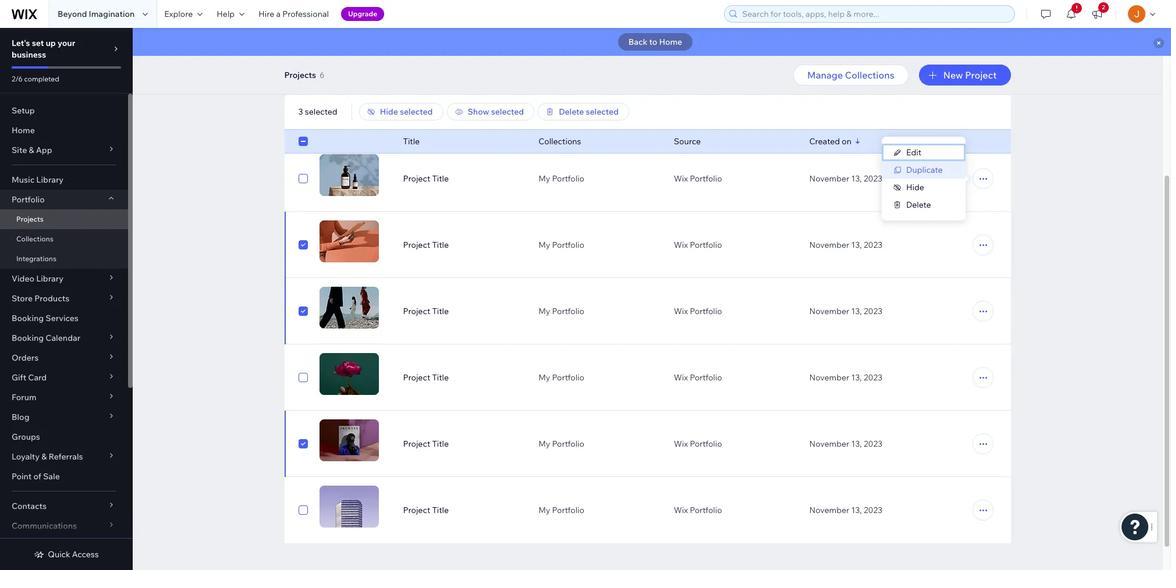Task type: describe. For each thing, give the bounding box(es) containing it.
november for 5th project title image
[[810, 439, 850, 449]]

upgrade button
[[341, 7, 384, 21]]

2/6
[[12, 75, 23, 83]]

hire a professional link
[[252, 0, 336, 28]]

wix portfolio for 3rd project title image from the bottom
[[674, 373, 722, 383]]

2023 for 3rd project title image from the bottom
[[864, 373, 883, 383]]

delete selected
[[559, 107, 619, 117]]

back to home alert
[[133, 28, 1171, 56]]

point of sale
[[12, 472, 60, 482]]

project title for 6th project title image from the top
[[403, 505, 449, 516]]

hide for hide selected
[[380, 107, 398, 117]]

project for 3rd project title image from the bottom
[[403, 373, 430, 383]]

delete for delete
[[907, 200, 931, 210]]

my for 6th project title image from the top
[[539, 505, 550, 516]]

project title for 2nd project title image
[[403, 240, 449, 250]]

my for 2nd project title image
[[539, 240, 550, 250]]

setup link
[[0, 101, 128, 121]]

loyalty & referrals
[[12, 452, 83, 462]]

selected for 3 selected
[[305, 107, 338, 117]]

wix for 6th project title image from the top
[[674, 505, 688, 516]]

gift
[[12, 373, 26, 383]]

groups link
[[0, 427, 128, 447]]

collections link
[[0, 229, 128, 249]]

duplicate
[[907, 165, 943, 175]]

november for first project title image from the top of the page
[[810, 174, 850, 184]]

created on button
[[810, 136, 852, 147]]

3
[[298, 107, 303, 117]]

created on
[[810, 136, 852, 147]]

blog
[[12, 412, 29, 423]]

project title for 3rd project title image from the bottom
[[403, 373, 449, 383]]

upgrade
[[348, 9, 377, 18]]

music
[[12, 175, 34, 185]]

wix for 5th project title image
[[674, 439, 688, 449]]

4 project title image from the top
[[319, 353, 379, 395]]

integrations
[[16, 254, 56, 263]]

wix for fourth project title image from the bottom of the page
[[674, 306, 688, 317]]

delete for delete selected
[[559, 107, 584, 117]]

booking calendar
[[12, 333, 80, 344]]

music library link
[[0, 170, 128, 190]]

november 13, 2023 for 2nd project title image
[[810, 240, 883, 250]]

5 project title image from the top
[[319, 420, 379, 462]]

13, for 6th project title image from the top
[[852, 505, 862, 516]]

source
[[674, 136, 701, 147]]

show selected
[[468, 107, 524, 117]]

wix portfolio for 6th project title image from the top
[[674, 505, 722, 516]]

library for video library
[[36, 274, 63, 284]]

project title for 5th project title image
[[403, 439, 449, 449]]

2023 for fourth project title image from the bottom of the page
[[864, 306, 883, 317]]

my for 3rd project title image from the bottom
[[539, 373, 550, 383]]

services
[[46, 313, 79, 324]]

projects for projects 6
[[284, 70, 316, 80]]

home inside button
[[659, 37, 683, 47]]

& for loyalty
[[41, 452, 47, 462]]

store products button
[[0, 289, 128, 309]]

november 13, 2023 for first project title image from the top of the page
[[810, 174, 883, 184]]

library for music library
[[36, 175, 64, 185]]

beyond
[[58, 9, 87, 19]]

project for fourth project title image from the bottom of the page
[[403, 306, 430, 317]]

manage
[[808, 69, 843, 81]]

hire
[[259, 9, 274, 19]]

project title for first project title image from the top of the page
[[403, 174, 449, 184]]

card
[[28, 373, 47, 383]]

point of sale link
[[0, 467, 128, 487]]

new
[[944, 69, 963, 81]]

back
[[629, 37, 648, 47]]

my portfolio for 6th project title image from the top
[[539, 505, 585, 516]]

access
[[72, 550, 99, 560]]

wix portfolio for fourth project title image from the bottom of the page
[[674, 306, 722, 317]]

explore
[[164, 9, 193, 19]]

november for fourth project title image from the bottom of the page
[[810, 306, 850, 317]]

projects 6
[[284, 70, 325, 80]]

site & app
[[12, 145, 52, 155]]

forum
[[12, 392, 36, 403]]

booking calendar button
[[0, 328, 128, 348]]

back to home
[[629, 37, 683, 47]]

sidebar element
[[0, 28, 133, 571]]

professional
[[282, 9, 329, 19]]

title for 2nd project title image
[[432, 240, 449, 250]]

project for first project title image from the top of the page
[[403, 174, 430, 184]]

store products
[[12, 293, 69, 304]]

help
[[217, 9, 235, 19]]

video
[[12, 274, 34, 284]]

wix for 2nd project title image
[[674, 240, 688, 250]]

13, for first project title image from the top of the page
[[852, 174, 862, 184]]

forum button
[[0, 388, 128, 408]]

portfolio inside portfolio popup button
[[12, 194, 45, 205]]

business
[[12, 49, 46, 60]]

up
[[46, 38, 56, 48]]

13, for fourth project title image from the bottom of the page
[[852, 306, 862, 317]]

1 vertical spatial collections
[[539, 136, 581, 147]]

collections inside sidebar element
[[16, 235, 53, 243]]

2023 for first project title image from the top of the page
[[864, 174, 883, 184]]

13, for 5th project title image
[[852, 439, 862, 449]]

booking services
[[12, 313, 79, 324]]

booking for booking services
[[12, 313, 44, 324]]

2 button
[[1085, 0, 1110, 28]]

completed
[[24, 75, 59, 83]]

show selected button
[[447, 103, 535, 121]]

contacts
[[12, 501, 47, 512]]

app
[[36, 145, 52, 155]]

new project
[[944, 69, 997, 81]]

6 project title image from the top
[[319, 486, 379, 528]]

site
[[12, 145, 27, 155]]

my portfolio for 3rd project title image from the bottom
[[539, 373, 585, 383]]

loyalty & referrals button
[[0, 447, 128, 467]]

delete button
[[882, 196, 966, 214]]

manage collections button
[[794, 65, 909, 86]]

project for 6th project title image from the top
[[403, 505, 430, 516]]

hire a professional
[[259, 9, 329, 19]]

quick access
[[48, 550, 99, 560]]

project for 2nd project title image
[[403, 240, 430, 250]]

site & app button
[[0, 140, 128, 160]]

wix portfolio for 2nd project title image
[[674, 240, 722, 250]]

november for 2nd project title image
[[810, 240, 850, 250]]

point
[[12, 472, 32, 482]]

quick
[[48, 550, 70, 560]]

1 project title image from the top
[[319, 154, 379, 196]]

hide for hide
[[907, 182, 925, 193]]



Task type: vqa. For each thing, say whether or not it's contained in the screenshot.
-Select Type- field
no



Task type: locate. For each thing, give the bounding box(es) containing it.
5 my portfolio from the top
[[539, 439, 585, 449]]

6 wix from the top
[[674, 505, 688, 516]]

booking up orders in the left of the page
[[12, 333, 44, 344]]

1 selected from the left
[[305, 107, 338, 117]]

2 wix portfolio from the top
[[674, 240, 722, 250]]

1 november from the top
[[810, 174, 850, 184]]

music library
[[12, 175, 64, 185]]

3 project title from the top
[[403, 306, 449, 317]]

4 wix from the top
[[674, 373, 688, 383]]

3 my from the top
[[539, 306, 550, 317]]

1 vertical spatial &
[[41, 452, 47, 462]]

5 my from the top
[[539, 439, 550, 449]]

setup
[[12, 105, 35, 116]]

wix
[[674, 174, 688, 184], [674, 240, 688, 250], [674, 306, 688, 317], [674, 373, 688, 383], [674, 439, 688, 449], [674, 505, 688, 516]]

hide selected
[[380, 107, 433, 117]]

1 project title from the top
[[403, 174, 449, 184]]

november 13, 2023 for 6th project title image from the top
[[810, 505, 883, 516]]

home link
[[0, 121, 128, 140]]

created
[[810, 136, 840, 147]]

3 wix portfolio from the top
[[674, 306, 722, 317]]

hide
[[380, 107, 398, 117], [907, 182, 925, 193]]

wix portfolio for first project title image from the top of the page
[[674, 174, 722, 184]]

video library
[[12, 274, 63, 284]]

november
[[810, 174, 850, 184], [810, 240, 850, 250], [810, 306, 850, 317], [810, 373, 850, 383], [810, 439, 850, 449], [810, 505, 850, 516]]

None checkbox
[[298, 172, 308, 186], [298, 238, 308, 252], [298, 305, 308, 318], [298, 371, 308, 385], [298, 437, 308, 451], [298, 504, 308, 518], [298, 172, 308, 186], [298, 238, 308, 252], [298, 305, 308, 318], [298, 371, 308, 385], [298, 437, 308, 451], [298, 504, 308, 518]]

project for 5th project title image
[[403, 439, 430, 449]]

None checkbox
[[298, 134, 308, 148]]

integrations link
[[0, 249, 128, 269]]

1 my portfolio from the top
[[539, 174, 585, 184]]

selected
[[305, 107, 338, 117], [400, 107, 433, 117], [491, 107, 524, 117], [586, 107, 619, 117]]

edit button
[[882, 144, 966, 161]]

library inside dropdown button
[[36, 274, 63, 284]]

manage collections
[[808, 69, 895, 81]]

my portfolio for first project title image from the top of the page
[[539, 174, 585, 184]]

portfolio button
[[0, 190, 128, 210]]

3 selected
[[298, 107, 338, 117]]

booking
[[12, 313, 44, 324], [12, 333, 44, 344]]

orders
[[12, 353, 39, 363]]

2 november from the top
[[810, 240, 850, 250]]

november for 3rd project title image from the bottom
[[810, 373, 850, 383]]

november 13, 2023 for 3rd project title image from the bottom
[[810, 373, 883, 383]]

& right site
[[29, 145, 34, 155]]

1 my from the top
[[539, 174, 550, 184]]

my for first project title image from the top of the page
[[539, 174, 550, 184]]

1 2023 from the top
[[864, 174, 883, 184]]

gift card
[[12, 373, 47, 383]]

2 wix from the top
[[674, 240, 688, 250]]

2 library from the top
[[36, 274, 63, 284]]

4 my portfolio from the top
[[539, 373, 585, 383]]

collections right manage
[[845, 69, 895, 81]]

calendar
[[46, 333, 80, 344]]

delete inside 'menu'
[[907, 200, 931, 210]]

your
[[58, 38, 75, 48]]

november 13, 2023
[[810, 174, 883, 184], [810, 240, 883, 250], [810, 306, 883, 317], [810, 373, 883, 383], [810, 439, 883, 449], [810, 505, 883, 516]]

menu
[[882, 144, 966, 214]]

edit
[[907, 147, 922, 158]]

1 vertical spatial library
[[36, 274, 63, 284]]

collections down delete selected button
[[539, 136, 581, 147]]

beyond imagination
[[58, 9, 135, 19]]

2/6 completed
[[12, 75, 59, 83]]

6 project title from the top
[[403, 505, 449, 516]]

let's
[[12, 38, 30, 48]]

4 selected from the left
[[586, 107, 619, 117]]

selected inside delete selected button
[[586, 107, 619, 117]]

3 november from the top
[[810, 306, 850, 317]]

portfolio
[[552, 174, 585, 184], [690, 174, 722, 184], [12, 194, 45, 205], [552, 240, 585, 250], [690, 240, 722, 250], [552, 306, 585, 317], [690, 306, 722, 317], [552, 373, 585, 383], [690, 373, 722, 383], [552, 439, 585, 449], [690, 439, 722, 449], [552, 505, 585, 516], [690, 505, 722, 516]]

1 13, from the top
[[852, 174, 862, 184]]

5 2023 from the top
[[864, 439, 883, 449]]

5 november from the top
[[810, 439, 850, 449]]

1 vertical spatial booking
[[12, 333, 44, 344]]

1 vertical spatial home
[[12, 125, 35, 136]]

13, for 3rd project title image from the bottom
[[852, 373, 862, 383]]

6 wix portfolio from the top
[[674, 505, 722, 516]]

2023 for 5th project title image
[[864, 439, 883, 449]]

duplicate button
[[882, 161, 966, 179]]

2 my portfolio from the top
[[539, 240, 585, 250]]

selected inside show selected button
[[491, 107, 524, 117]]

november for 6th project title image from the top
[[810, 505, 850, 516]]

booking down the store
[[12, 313, 44, 324]]

0 vertical spatial collections
[[845, 69, 895, 81]]

& right loyalty
[[41, 452, 47, 462]]

2 2023 from the top
[[864, 240, 883, 250]]

wix portfolio
[[674, 174, 722, 184], [674, 240, 722, 250], [674, 306, 722, 317], [674, 373, 722, 383], [674, 439, 722, 449], [674, 505, 722, 516]]

4 november 13, 2023 from the top
[[810, 373, 883, 383]]

1 wix portfolio from the top
[[674, 174, 722, 184]]

project
[[965, 69, 997, 81], [403, 174, 430, 184], [403, 240, 430, 250], [403, 306, 430, 317], [403, 373, 430, 383], [403, 439, 430, 449], [403, 505, 430, 516]]

project title image
[[319, 154, 379, 196], [319, 221, 379, 263], [319, 287, 379, 329], [319, 353, 379, 395], [319, 420, 379, 462], [319, 486, 379, 528]]

wix portfolio for 5th project title image
[[674, 439, 722, 449]]

booking for booking calendar
[[12, 333, 44, 344]]

project title
[[403, 174, 449, 184], [403, 240, 449, 250], [403, 306, 449, 317], [403, 373, 449, 383], [403, 439, 449, 449], [403, 505, 449, 516]]

video library button
[[0, 269, 128, 289]]

menu containing edit
[[882, 144, 966, 214]]

blog button
[[0, 408, 128, 427]]

gift card button
[[0, 368, 128, 388]]

to
[[650, 37, 658, 47]]

project inside button
[[965, 69, 997, 81]]

on
[[842, 136, 852, 147]]

projects for projects
[[16, 215, 44, 224]]

1 vertical spatial projects
[[16, 215, 44, 224]]

1 vertical spatial delete
[[907, 200, 931, 210]]

3 november 13, 2023 from the top
[[810, 306, 883, 317]]

2 my from the top
[[539, 240, 550, 250]]

3 wix from the top
[[674, 306, 688, 317]]

0 horizontal spatial delete
[[559, 107, 584, 117]]

1 horizontal spatial home
[[659, 37, 683, 47]]

sale
[[43, 472, 60, 482]]

delete
[[559, 107, 584, 117], [907, 200, 931, 210]]

list
[[284, 0, 1011, 72]]

4 my from the top
[[539, 373, 550, 383]]

0 horizontal spatial projects
[[16, 215, 44, 224]]

projects left 6
[[284, 70, 316, 80]]

communications
[[12, 521, 77, 532]]

hide selected button
[[359, 103, 443, 121]]

title
[[403, 136, 420, 147], [432, 174, 449, 184], [432, 240, 449, 250], [432, 306, 449, 317], [432, 373, 449, 383], [432, 439, 449, 449], [432, 505, 449, 516]]

wix for 3rd project title image from the bottom
[[674, 373, 688, 383]]

6 my from the top
[[539, 505, 550, 516]]

6 november 13, 2023 from the top
[[810, 505, 883, 516]]

show
[[468, 107, 489, 117]]

my portfolio
[[539, 174, 585, 184], [539, 240, 585, 250], [539, 306, 585, 317], [539, 373, 585, 383], [539, 439, 585, 449], [539, 505, 585, 516]]

referrals
[[49, 452, 83, 462]]

5 wix from the top
[[674, 439, 688, 449]]

home down setup
[[12, 125, 35, 136]]

selected inside hide selected button
[[400, 107, 433, 117]]

0 vertical spatial delete
[[559, 107, 584, 117]]

&
[[29, 145, 34, 155], [41, 452, 47, 462]]

project title for fourth project title image from the bottom of the page
[[403, 306, 449, 317]]

wix for first project title image from the top of the page
[[674, 174, 688, 184]]

1 booking from the top
[[12, 313, 44, 324]]

home
[[659, 37, 683, 47], [12, 125, 35, 136]]

my portfolio for 5th project title image
[[539, 439, 585, 449]]

products
[[34, 293, 69, 304]]

2 13, from the top
[[852, 240, 862, 250]]

& inside dropdown button
[[29, 145, 34, 155]]

0 vertical spatial booking
[[12, 313, 44, 324]]

Search for tools, apps, help & more... field
[[739, 6, 1011, 22]]

4 project title from the top
[[403, 373, 449, 383]]

contacts button
[[0, 497, 128, 516]]

0 horizontal spatial home
[[12, 125, 35, 136]]

1 vertical spatial hide
[[907, 182, 925, 193]]

title for first project title image from the top of the page
[[432, 174, 449, 184]]

& for site
[[29, 145, 34, 155]]

2 horizontal spatial collections
[[845, 69, 895, 81]]

1 november 13, 2023 from the top
[[810, 174, 883, 184]]

my for 5th project title image
[[539, 439, 550, 449]]

library up products
[[36, 274, 63, 284]]

of
[[33, 472, 41, 482]]

booking inside popup button
[[12, 333, 44, 344]]

4 2023 from the top
[[864, 373, 883, 383]]

0 vertical spatial projects
[[284, 70, 316, 80]]

library
[[36, 175, 64, 185], [36, 274, 63, 284]]

2 november 13, 2023 from the top
[[810, 240, 883, 250]]

1 wix from the top
[[674, 174, 688, 184]]

2
[[1102, 3, 1106, 11]]

let's set up your business
[[12, 38, 75, 60]]

projects inside sidebar element
[[16, 215, 44, 224]]

3 my portfolio from the top
[[539, 306, 585, 317]]

4 wix portfolio from the top
[[674, 373, 722, 383]]

2 project title image from the top
[[319, 221, 379, 263]]

set
[[32, 38, 44, 48]]

selected for hide selected
[[400, 107, 433, 117]]

help button
[[210, 0, 252, 28]]

1 horizontal spatial &
[[41, 452, 47, 462]]

0 horizontal spatial collections
[[16, 235, 53, 243]]

title for 6th project title image from the top
[[432, 505, 449, 516]]

my
[[539, 174, 550, 184], [539, 240, 550, 250], [539, 306, 550, 317], [539, 373, 550, 383], [539, 439, 550, 449], [539, 505, 550, 516]]

2 booking from the top
[[12, 333, 44, 344]]

1 horizontal spatial hide
[[907, 182, 925, 193]]

0 vertical spatial library
[[36, 175, 64, 185]]

3 2023 from the top
[[864, 306, 883, 317]]

4 november from the top
[[810, 373, 850, 383]]

store
[[12, 293, 33, 304]]

0 horizontal spatial hide
[[380, 107, 398, 117]]

home right to
[[659, 37, 683, 47]]

6 13, from the top
[[852, 505, 862, 516]]

communications button
[[0, 516, 128, 536]]

6 my portfolio from the top
[[539, 505, 585, 516]]

my portfolio for 2nd project title image
[[539, 240, 585, 250]]

1 library from the top
[[36, 175, 64, 185]]

library up portfolio popup button
[[36, 175, 64, 185]]

& inside dropdown button
[[41, 452, 47, 462]]

5 project title from the top
[[403, 439, 449, 449]]

2023 for 6th project title image from the top
[[864, 505, 883, 516]]

booking services link
[[0, 309, 128, 328]]

1 horizontal spatial projects
[[284, 70, 316, 80]]

collections inside button
[[845, 69, 895, 81]]

new project button
[[919, 65, 1011, 86]]

projects down portfolio popup button
[[16, 215, 44, 224]]

selected for show selected
[[491, 107, 524, 117]]

3 13, from the top
[[852, 306, 862, 317]]

13, for 2nd project title image
[[852, 240, 862, 250]]

3 selected from the left
[[491, 107, 524, 117]]

5 wix portfolio from the top
[[674, 439, 722, 449]]

orders button
[[0, 348, 128, 368]]

2023 for 2nd project title image
[[864, 240, 883, 250]]

loyalty
[[12, 452, 40, 462]]

title for 3rd project title image from the bottom
[[432, 373, 449, 383]]

0 vertical spatial &
[[29, 145, 34, 155]]

my portfolio for fourth project title image from the bottom of the page
[[539, 306, 585, 317]]

quick access button
[[34, 550, 99, 560]]

title for 5th project title image
[[432, 439, 449, 449]]

5 november 13, 2023 from the top
[[810, 439, 883, 449]]

title for fourth project title image from the bottom of the page
[[432, 306, 449, 317]]

groups
[[12, 432, 40, 443]]

6 2023 from the top
[[864, 505, 883, 516]]

selected for delete selected
[[586, 107, 619, 117]]

collections up integrations at the top
[[16, 235, 53, 243]]

2 selected from the left
[[400, 107, 433, 117]]

2 vertical spatial collections
[[16, 235, 53, 243]]

collections
[[845, 69, 895, 81], [539, 136, 581, 147], [16, 235, 53, 243]]

0 vertical spatial home
[[659, 37, 683, 47]]

5 13, from the top
[[852, 439, 862, 449]]

projects link
[[0, 210, 128, 229]]

4 13, from the top
[[852, 373, 862, 383]]

0 horizontal spatial &
[[29, 145, 34, 155]]

delete selected button
[[538, 103, 629, 121]]

november 13, 2023 for 5th project title image
[[810, 439, 883, 449]]

home inside sidebar element
[[12, 125, 35, 136]]

my for fourth project title image from the bottom of the page
[[539, 306, 550, 317]]

1 horizontal spatial delete
[[907, 200, 931, 210]]

november 13, 2023 for fourth project title image from the bottom of the page
[[810, 306, 883, 317]]

6
[[320, 70, 325, 80]]

3 project title image from the top
[[319, 287, 379, 329]]

1 horizontal spatial collections
[[539, 136, 581, 147]]

2 project title from the top
[[403, 240, 449, 250]]

0 vertical spatial hide
[[380, 107, 398, 117]]

6 november from the top
[[810, 505, 850, 516]]



